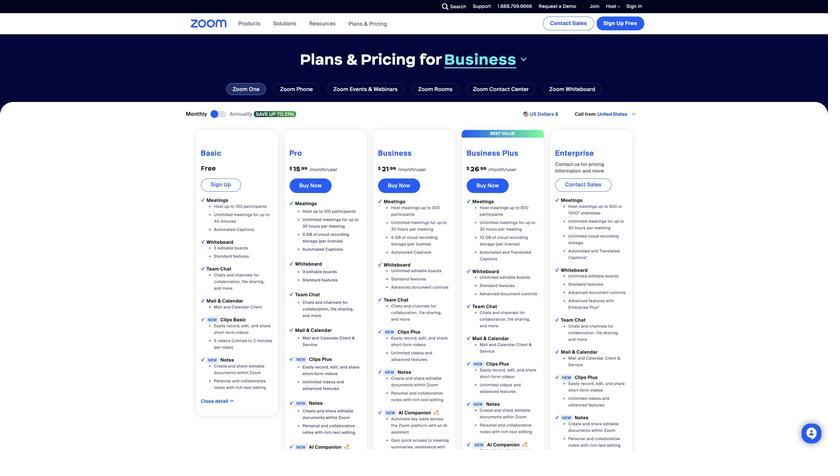 Task type: locate. For each thing, give the bounding box(es) containing it.
to
[[277, 111, 284, 117], [230, 204, 234, 210], [604, 204, 608, 210], [427, 206, 431, 211], [516, 206, 520, 211], [319, 209, 323, 215], [266, 212, 270, 218], [355, 218, 359, 223], [620, 219, 624, 224], [443, 220, 447, 226], [532, 220, 535, 226], [248, 339, 252, 344], [428, 439, 432, 444]]

0 vertical spatial contact sales
[[550, 20, 587, 27]]

(per inside the host meetings up to 300 participants unlimited meetings for up to 30 hours per meeting 10 gb of cloud recording storage (per license) automated and translated captions
[[496, 242, 504, 247]]

0 vertical spatial pricing
[[369, 20, 387, 27]]

edit, inside easily record, edit, and share short-form videos 5 videos (limited to 2 minutes per video)
[[242, 324, 250, 329]]

1 99 from the left
[[301, 166, 308, 172]]

2 vertical spatial service
[[569, 363, 583, 368]]

$ inside $ 15 99 /month/user
[[289, 166, 292, 172]]

1 horizontal spatial buy now
[[388, 182, 410, 189]]

per inside the host meetings up to 300 participants unlimited meetings for up to 30 hours per meeting 10 gb of cloud recording storage (per license) automated and translated captions
[[498, 227, 505, 232]]

editable
[[218, 246, 234, 251], [411, 269, 427, 274], [306, 270, 322, 275], [588, 274, 604, 280], [500, 276, 516, 281], [249, 364, 265, 370], [426, 377, 442, 382], [515, 409, 531, 414], [338, 409, 354, 415], [603, 422, 619, 427]]

license)
[[328, 239, 343, 244], [416, 242, 431, 247], [505, 242, 520, 247]]

1 horizontal spatial minutes
[[257, 339, 273, 344]]

basic up sign up on the left top of the page
[[201, 149, 221, 158]]

pricing inside main content
[[361, 50, 416, 69]]

storage for host meetings up to 300 participants unlimited meetings for up to 30 hours per meeting 10 gb of cloud recording storage (per license) automated and translated captions
[[480, 242, 495, 247]]

easily inside easily record, edit, and share short-form videos 5 videos (limited to 2 minutes per video)
[[214, 324, 225, 329]]

more for pro
[[311, 314, 321, 319]]

easily record, edit, and share short-form videos unlimited videos and advanced features for host meetings up to 300 participants unlimited meetings for up to 30 hours per meeting 10 gb of cloud recording storage (per license) automated and translated captions
[[480, 368, 536, 395]]

0 vertical spatial 3
[[214, 246, 217, 251]]

collaborative for basic
[[241, 379, 266, 384]]

$ for 26
[[467, 166, 470, 172]]

0 vertical spatial service
[[303, 343, 318, 348]]

buy now down $ 26 99 /month/user
[[477, 182, 499, 189]]

form inside easily record, edit, and share short-form videos 5 videos (limited to 2 minutes per video)
[[226, 331, 235, 336]]

banner
[[183, 13, 646, 35]]

create and share editable documents within zoom personal and collaborative notes with rich-text editing for enterprise
[[569, 422, 621, 449]]

contact sales
[[550, 20, 587, 27], [565, 181, 602, 188]]

value
[[502, 131, 515, 137]]

sign up free
[[604, 20, 637, 27]]

pricing inside the product information navigation
[[369, 20, 387, 27]]

1 vertical spatial free
[[201, 165, 216, 173]]

0 vertical spatial enterprise
[[555, 149, 594, 158]]

0 horizontal spatial 3
[[214, 246, 217, 251]]

team
[[207, 267, 219, 273], [295, 292, 308, 298], [384, 298, 396, 304], [473, 304, 485, 310], [561, 318, 574, 324]]

host
[[606, 3, 618, 9], [214, 204, 223, 210], [569, 204, 578, 210], [391, 206, 401, 211], [480, 206, 489, 211], [303, 209, 312, 215]]

gb
[[306, 232, 312, 238], [395, 235, 401, 241], [485, 235, 491, 241]]

unlimited inside host up to 100 participants unlimited meetings for up to 30 hours per meeting 5 gb of cloud recording storage (per license) automated captions
[[303, 218, 322, 223]]

meetings
[[579, 204, 597, 210], [402, 206, 420, 211], [490, 206, 509, 211], [234, 212, 252, 218], [323, 218, 341, 223], [588, 219, 607, 224], [411, 220, 429, 226], [500, 220, 518, 226]]

host inside dropdown button
[[606, 3, 618, 9]]

1 vertical spatial plans
[[300, 50, 343, 69]]

1 vertical spatial 3 editable boards standard features
[[303, 270, 338, 283]]

sign for sign up free
[[604, 20, 615, 27]]

buy now link down $ 15 99 /month/user
[[289, 179, 332, 193]]

hours inside host meetings up to 500 or 1000* attendees unlimited meetings for up to 30 hours per meeting unlimited cloud recording storage automated and translated captions*
[[575, 226, 586, 231]]

0 horizontal spatial sales
[[572, 20, 587, 27]]

now for pro
[[310, 182, 322, 189]]

editing
[[253, 386, 266, 391], [430, 398, 444, 403], [519, 430, 532, 435], [342, 431, 355, 436], [607, 444, 621, 449]]

new inside new clips basic
[[208, 318, 217, 323]]

gb for clips plus
[[485, 235, 491, 241]]

0 horizontal spatial buy now link
[[289, 179, 332, 193]]

notes
[[214, 386, 225, 391], [391, 398, 402, 403], [480, 430, 491, 435], [303, 431, 314, 436], [569, 444, 580, 449]]

gb inside the host meetings up to 300 participants unlimited meetings for up to 30 hours per meeting 10 gb of cloud recording storage (per license) automated and translated captions
[[485, 235, 491, 241]]

1 horizontal spatial now
[[399, 182, 410, 189]]

contact left center
[[489, 86, 510, 93]]

2 horizontal spatial 5
[[391, 235, 394, 241]]

free inside button
[[625, 20, 637, 27]]

26
[[471, 165, 479, 173]]

cloud inside the host meetings up to 300 participants unlimited meetings for up to 30 hours per meeting 10 gb of cloud recording storage (per license) automated and translated captions
[[497, 235, 508, 241]]

team chat for business
[[383, 298, 409, 304]]

1 horizontal spatial buy now link
[[378, 179, 420, 193]]

3 /month/user from the left
[[488, 167, 517, 173]]

2 horizontal spatial buy now
[[477, 182, 499, 189]]

1 horizontal spatial license)
[[416, 242, 431, 247]]

2 horizontal spatial /month/user
[[488, 167, 517, 173]]

create and share editable documents within zoom personal and collaborative notes with rich-text editing
[[214, 364, 266, 391], [391, 377, 444, 403], [480, 409, 532, 435], [303, 409, 355, 436], [569, 422, 621, 449]]

plans for plans & pricing
[[349, 20, 363, 27]]

0 horizontal spatial 3 editable boards standard features
[[214, 246, 249, 260]]

create
[[214, 364, 227, 370], [391, 377, 404, 382], [480, 409, 493, 414], [303, 409, 316, 415], [569, 422, 582, 427]]

new clips basic
[[208, 317, 246, 323]]

2 horizontal spatial gb
[[485, 235, 491, 241]]

notes for pro
[[309, 401, 323, 407]]

30 inside host meetings up to 500 or 1000* attendees unlimited meetings for up to 30 hours per meeting unlimited cloud recording storage automated and translated captions*
[[569, 226, 574, 231]]

now for business
[[399, 182, 410, 189]]

with inside automate key tasks across the zoom platform with an ai assistant gain quick access to meeting summaries, assistance wit
[[429, 424, 437, 429]]

1 horizontal spatial 300
[[521, 206, 529, 211]]

1 horizontal spatial (per
[[407, 242, 415, 247]]

2 horizontal spatial new ai companion
[[475, 443, 521, 449]]

within for enterprise
[[592, 429, 603, 434]]

create for basic
[[214, 364, 227, 370]]

1 horizontal spatial of
[[402, 235, 406, 241]]

buy now for business
[[388, 182, 410, 189]]

/month/user right the "15"
[[310, 167, 338, 173]]

0 horizontal spatial buy
[[299, 182, 309, 189]]

3 buy from the left
[[477, 182, 486, 189]]

sales inside meetings 'navigation'
[[572, 20, 587, 27]]

0 horizontal spatial 5
[[214, 339, 217, 344]]

platform
[[411, 424, 428, 429]]

$ left 21
[[378, 166, 381, 172]]

easily for basic
[[214, 324, 225, 329]]

0 vertical spatial sign
[[627, 3, 637, 9]]

document for notes
[[412, 285, 432, 291]]

easily record, edit, and share short-form videos unlimited videos and advanced features
[[391, 336, 448, 363], [303, 365, 360, 392], [480, 368, 536, 395], [569, 382, 625, 409]]

2 horizontal spatial now
[[488, 182, 499, 189]]

client for pro
[[339, 336, 351, 342]]

sharing, for basic
[[249, 280, 265, 285]]

up for sign up free
[[617, 20, 624, 27]]

license) inside the host meetings up to 300 participants unlimited meetings for up to 30 hours per meeting 10 gb of cloud recording storage (per license) automated and translated captions
[[505, 242, 520, 247]]

plans & pricing for
[[300, 50, 442, 69]]

buy down 26
[[477, 182, 486, 189]]

whiteboard for pro
[[294, 261, 322, 267]]

free down sign in
[[625, 20, 637, 27]]

controls for notes
[[433, 285, 449, 291]]

$ left the "15"
[[289, 166, 292, 172]]

1 horizontal spatial 3
[[303, 270, 305, 275]]

from
[[585, 112, 596, 118]]

$ inside popup button
[[555, 112, 558, 118]]

host inside host meetings up to 300 participants unlimited meetings for up to 30 hours per meeting 5 gb of cloud recording storage (per license) automated captions
[[391, 206, 401, 211]]

30
[[303, 224, 308, 229], [569, 226, 574, 231], [391, 227, 397, 232], [480, 227, 485, 232]]

minutes right the 2
[[257, 339, 273, 344]]

0 vertical spatial 3 editable boards standard features
[[214, 246, 249, 260]]

contact sales down demo
[[550, 20, 587, 27]]

to inside annually save up to 21%
[[277, 111, 284, 117]]

clips
[[220, 317, 232, 323], [398, 330, 409, 336], [309, 357, 321, 363], [486, 362, 498, 368], [575, 375, 587, 381]]

standard
[[214, 254, 232, 260], [391, 277, 409, 283], [303, 278, 321, 283], [569, 283, 586, 288], [480, 284, 498, 289]]

easily record, edit, and share short-form videos unlimited videos and advanced features for host up to 100 participants unlimited meetings for up to 30 hours per meeting 5 gb of cloud recording storage (per license) automated captions
[[303, 365, 360, 392]]

1 vertical spatial basic
[[233, 317, 246, 323]]

1 horizontal spatial translated
[[599, 249, 620, 254]]

2 vertical spatial sign
[[211, 181, 222, 188]]

sales down the pricing
[[587, 181, 602, 188]]

chats
[[214, 273, 226, 278], [303, 301, 314, 306], [391, 304, 403, 310], [480, 311, 491, 316], [569, 324, 580, 330]]

within for pro
[[326, 416, 338, 421]]

1 horizontal spatial gb
[[395, 235, 401, 241]]

15
[[293, 165, 300, 173]]

zoom pricing ok image
[[289, 262, 293, 266], [201, 268, 205, 271], [289, 293, 293, 297], [201, 300, 205, 303], [201, 318, 205, 322], [378, 331, 382, 334], [289, 358, 293, 362], [201, 359, 205, 362], [467, 363, 470, 366], [289, 402, 293, 406]]

meetings
[[205, 198, 228, 204], [560, 198, 583, 204], [383, 199, 406, 205], [471, 199, 494, 205], [294, 201, 317, 207]]

0 horizontal spatial sign
[[211, 181, 222, 188]]

us
[[575, 162, 580, 168]]

controls for clips plus
[[521, 292, 537, 297]]

storage for host meetings up to 500 or 1000* attendees unlimited meetings for up to 30 hours per meeting unlimited cloud recording storage automated and translated captions*
[[569, 241, 583, 246]]

1 horizontal spatial 99
[[390, 166, 396, 172]]

record, for basic
[[226, 324, 240, 329]]

whiteboard for basic
[[205, 240, 233, 246]]

information
[[555, 168, 581, 174]]

storage inside the host meetings up to 300 participants unlimited meetings for up to 30 hours per meeting 10 gb of cloud recording storage (per license) automated and translated captions
[[480, 242, 495, 247]]

2 horizontal spatial controls
[[610, 291, 626, 296]]

summaries,
[[391, 445, 414, 451]]

chat for basic
[[220, 267, 231, 273]]

1 vertical spatial minutes
[[257, 339, 273, 344]]

more
[[592, 168, 604, 174], [222, 286, 233, 292], [311, 314, 321, 319], [400, 317, 410, 323], [488, 324, 498, 329], [577, 338, 587, 343]]

join link
[[585, 0, 601, 13], [590, 3, 600, 9]]

1 buy now from the left
[[299, 182, 322, 189]]

0 horizontal spatial unlimited editable boards standard features advanced document controls
[[391, 269, 449, 291]]

form for pro
[[315, 372, 324, 377]]

2 horizontal spatial (per
[[496, 242, 504, 247]]

unlimited inside host meetings up to 300 participants unlimited meetings for up to 30 hours per meeting 5 gb of cloud recording storage (per license) automated captions
[[391, 220, 410, 226]]

99 right 26
[[480, 166, 487, 172]]

main content
[[0, 13, 828, 451]]

0 horizontal spatial controls
[[433, 285, 449, 291]]

record,
[[226, 324, 240, 329], [404, 336, 418, 342], [315, 365, 329, 371], [492, 368, 506, 374], [581, 382, 595, 387]]

2 horizontal spatial mail and calendar client & service
[[569, 356, 620, 368]]

ok image
[[555, 269, 559, 272], [467, 270, 470, 274], [467, 337, 470, 341], [378, 412, 382, 415], [289, 446, 293, 450]]

0 vertical spatial free
[[625, 20, 637, 27]]

ok image
[[467, 305, 470, 309], [555, 319, 559, 323], [555, 351, 559, 355], [467, 444, 470, 447]]

2 99 from the left
[[390, 166, 396, 172]]

now down $ 15 99 /month/user
[[310, 182, 322, 189]]

$ inside $ 26 99 /month/user
[[467, 166, 470, 172]]

2 horizontal spatial 99
[[480, 166, 487, 172]]

meetings inside host up to 100 participants unlimited meetings for up to 40 minutes automated captions
[[234, 212, 252, 218]]

contact sales link down demo
[[543, 17, 594, 30]]

meeting
[[329, 224, 345, 229], [595, 226, 611, 231], [417, 227, 433, 232], [506, 227, 522, 232], [433, 439, 449, 444]]

ai inside automate key tasks across the zoom platform with an ai assistant gain quick access to meeting summaries, assistance wit
[[444, 424, 448, 429]]

and inside host meetings up to 500 or 1000* attendees unlimited meetings for up to 30 hours per meeting unlimited cloud recording storage automated and translated captions*
[[591, 249, 598, 254]]

show options image
[[631, 112, 636, 117]]

1 vertical spatial up
[[224, 181, 231, 188]]

tabs of zoom services tab list
[[10, 83, 818, 95]]

new clips plus for host meetings up to 300 participants unlimited meetings for up to 30 hours per meeting 10 gb of cloud recording storage (per license) automated and translated captions
[[474, 362, 509, 368]]

chats and channels for collaboration, file sharing, and more for business
[[391, 304, 442, 323]]

contact sales link down information
[[555, 179, 612, 192]]

0 horizontal spatial now
[[310, 182, 322, 189]]

recording inside host meetings up to 300 participants unlimited meetings for up to 30 hours per meeting 5 gb of cloud recording storage (per license) automated captions
[[419, 235, 438, 241]]

1 horizontal spatial plans
[[349, 20, 363, 27]]

/month/user for pro
[[310, 167, 338, 173]]

/month/user down the business plus
[[488, 167, 517, 173]]

$ right dollars at the top of the page
[[555, 112, 558, 118]]

/month/user
[[310, 167, 338, 173], [398, 167, 426, 173], [488, 167, 517, 173]]

2 horizontal spatial sign
[[627, 3, 637, 9]]

more for business
[[400, 317, 410, 323]]

participants inside host up to 100 participants unlimited meetings for up to 40 minutes automated captions
[[244, 204, 267, 210]]

document
[[412, 285, 432, 291], [589, 291, 609, 296], [500, 292, 520, 297]]

advanced
[[391, 358, 410, 363], [303, 387, 322, 392], [480, 390, 499, 395], [569, 403, 588, 409]]

0 vertical spatial contact sales link
[[543, 17, 594, 30]]

to inside easily record, edit, and share short-form videos 5 videos (limited to 2 minutes per video)
[[248, 339, 252, 344]]

of for notes
[[402, 235, 406, 241]]

now down $ 26 99 /month/user
[[488, 182, 499, 189]]

file
[[242, 280, 248, 285], [331, 307, 337, 312], [419, 311, 425, 316], [508, 317, 514, 323], [596, 331, 602, 336]]

product information navigation
[[233, 13, 392, 35]]

host button
[[606, 3, 620, 10]]

0 horizontal spatial translated
[[511, 250, 531, 255]]

buy down the "15"
[[299, 182, 309, 189]]

0 horizontal spatial document
[[412, 285, 432, 291]]

0 horizontal spatial plans
[[300, 50, 343, 69]]

99 right 21
[[390, 166, 396, 172]]

gain
[[391, 439, 400, 444]]

2 horizontal spatial buy
[[477, 182, 486, 189]]

1 vertical spatial contact sales link
[[555, 179, 612, 192]]

chats and channels for collaboration, file sharing, and more for basic
[[214, 273, 265, 292]]

cloud for host meetings up to 500 or 1000* attendees unlimited meetings for up to 30 hours per meeting unlimited cloud recording storage automated and translated captions*
[[588, 234, 599, 239]]

2 horizontal spatial buy now link
[[467, 179, 509, 193]]

1 horizontal spatial free
[[625, 20, 637, 27]]

1 vertical spatial service
[[480, 349, 495, 355]]

contact sales down information
[[565, 181, 602, 188]]

1 vertical spatial enterprise
[[569, 306, 589, 311]]

100 inside host up to 100 participants unlimited meetings for up to 30 hours per meeting 5 gb of cloud recording storage (per license) automated captions
[[324, 209, 331, 215]]

personal
[[214, 379, 231, 384], [391, 391, 408, 397], [480, 423, 497, 429], [303, 424, 320, 429], [569, 437, 586, 442]]

contact down a
[[550, 20, 571, 27]]

2 buy now link from the left
[[378, 179, 420, 193]]

$ left 26
[[467, 166, 470, 172]]

unlimited inside host up to 100 participants unlimited meetings for up to 40 minutes automated captions
[[214, 212, 233, 218]]

0 horizontal spatial minutes
[[221, 219, 236, 224]]

zoom pricing ok image
[[201, 199, 205, 202], [378, 200, 382, 204], [289, 202, 293, 206], [201, 241, 205, 244], [378, 263, 382, 267], [378, 299, 382, 302], [289, 329, 293, 333], [378, 371, 382, 375], [555, 376, 559, 380], [467, 403, 470, 407], [555, 417, 559, 420]]

1 horizontal spatial sales
[[587, 181, 602, 188]]

more for enterprise
[[577, 338, 587, 343]]

100 for hours
[[324, 209, 331, 215]]

contact sales link
[[543, 17, 594, 30], [555, 179, 612, 192]]

new ai companion
[[386, 411, 432, 417], [475, 443, 521, 449], [296, 445, 343, 451]]

plans for plans & pricing for
[[300, 50, 343, 69]]

buy now down $ 21 99 /month/user
[[388, 182, 410, 189]]

3 editable boards standard features for pro
[[303, 270, 338, 283]]

sales down demo
[[572, 20, 587, 27]]

documents
[[214, 371, 236, 376], [391, 383, 413, 388], [480, 415, 502, 420], [303, 416, 325, 421], [569, 429, 591, 434]]

create for pro
[[303, 409, 316, 415]]

edit, for enterprise
[[596, 382, 605, 387]]

1 vertical spatial sign
[[604, 20, 615, 27]]

99 for pro
[[301, 166, 308, 172]]

0 horizontal spatial gb
[[306, 232, 312, 238]]

pricing for plans & pricing for
[[361, 50, 416, 69]]

service for pro
[[303, 343, 318, 348]]

$ for 21
[[378, 166, 381, 172]]

best value
[[490, 131, 515, 137]]

buy for pro
[[299, 182, 309, 189]]

host for host meetings up to 300 participants unlimited meetings for up to 30 hours per meeting 5 gb of cloud recording storage (per license) automated captions
[[391, 206, 401, 211]]

0 vertical spatial minutes
[[221, 219, 236, 224]]

storage inside host meetings up to 500 or 1000* attendees unlimited meetings for up to 30 hours per meeting unlimited cloud recording storage automated and translated captions*
[[569, 241, 583, 246]]

of inside host meetings up to 300 participants unlimited meetings for up to 30 hours per meeting 5 gb of cloud recording storage (per license) automated captions
[[402, 235, 406, 241]]

pro
[[289, 149, 302, 158]]

recording
[[330, 232, 349, 238], [600, 234, 619, 239], [419, 235, 438, 241], [509, 235, 528, 241]]

client for basic
[[251, 305, 262, 310]]

buy now link down $ 21 99 /month/user
[[378, 179, 420, 193]]

contact up information
[[555, 162, 573, 168]]

0 horizontal spatial license)
[[328, 239, 343, 244]]

30 inside host meetings up to 300 participants unlimited meetings for up to 30 hours per meeting 5 gb of cloud recording storage (per license) automated captions
[[391, 227, 397, 232]]

1 horizontal spatial controls
[[521, 292, 537, 297]]

minutes right "40"
[[221, 219, 236, 224]]

2 buy now from the left
[[388, 182, 410, 189]]

meetings for business
[[383, 199, 406, 205]]

cloud for host meetings up to 300 participants unlimited meetings for up to 30 hours per meeting 5 gb of cloud recording storage (per license) automated captions
[[407, 235, 418, 241]]

chats for pro
[[303, 301, 314, 306]]

chat for pro
[[309, 292, 320, 298]]

0 vertical spatial basic
[[201, 149, 221, 158]]

0 horizontal spatial up
[[224, 181, 231, 188]]

/month/user right 21
[[398, 167, 426, 173]]

0 horizontal spatial 99
[[301, 166, 308, 172]]

videos
[[236, 331, 249, 336], [218, 339, 231, 344], [413, 343, 426, 348], [411, 351, 424, 356], [325, 372, 338, 377], [502, 375, 515, 380], [323, 380, 336, 385], [500, 383, 513, 388], [590, 388, 603, 394], [588, 397, 601, 402]]

buy down 21
[[388, 182, 398, 189]]

text for enterprise
[[599, 444, 606, 449]]

automate
[[391, 417, 410, 422]]

cloud inside host meetings up to 500 or 1000* attendees unlimited meetings for up to 30 hours per meeting unlimited cloud recording storage automated and translated captions*
[[588, 234, 599, 239]]

controls
[[433, 285, 449, 291], [610, 291, 626, 296], [521, 292, 537, 297]]

buy now link down $ 26 99 /month/user
[[467, 179, 509, 193]]

request a demo link
[[534, 0, 578, 13], [539, 3, 576, 9]]

rich-
[[235, 386, 244, 391], [412, 398, 422, 403], [501, 430, 510, 435], [324, 431, 333, 436], [590, 444, 599, 449]]

0 vertical spatial up
[[617, 20, 624, 27]]

sign for sign up
[[211, 181, 222, 188]]

create and share editable documents within zoom personal and collaborative notes with rich-text editing for basic
[[214, 364, 266, 391]]

create for enterprise
[[569, 422, 582, 427]]

1 horizontal spatial 5
[[303, 232, 305, 238]]

new clips plus
[[385, 330, 421, 336], [296, 357, 332, 363], [474, 362, 509, 368], [562, 375, 598, 381]]

3 99 from the left
[[480, 166, 487, 172]]

sign inside sign up free button
[[604, 20, 615, 27]]

plans inside the product information navigation
[[349, 20, 363, 27]]

0 horizontal spatial free
[[201, 165, 216, 173]]

banner containing contact sales
[[183, 13, 646, 35]]

meetings navigation
[[542, 13, 646, 32]]

recording for host meetings up to 300 participants unlimited meetings for up to 30 hours per meeting 10 gb of cloud recording storage (per license) automated and translated captions
[[509, 235, 528, 241]]

5
[[303, 232, 305, 238], [391, 235, 394, 241], [214, 339, 217, 344]]

0 horizontal spatial 300
[[432, 206, 440, 211]]

1 buy from the left
[[299, 182, 309, 189]]

down image
[[519, 56, 528, 64]]

2 300 from the left
[[521, 206, 529, 211]]

1 horizontal spatial sign
[[604, 20, 615, 27]]

automated
[[214, 227, 236, 233], [303, 247, 324, 253], [569, 249, 590, 254], [391, 250, 413, 255], [480, 250, 501, 255]]

meetings inside host up to 100 participants unlimited meetings for up to 30 hours per meeting 5 gb of cloud recording storage (per license) automated captions
[[323, 218, 341, 223]]

rich- for basic
[[235, 386, 244, 391]]

0 horizontal spatial mail and calendar client & service
[[303, 336, 355, 348]]

basic down mail and calendar client
[[233, 317, 246, 323]]

$ inside $ 21 99 /month/user
[[378, 166, 381, 172]]

3 editable boards standard features
[[214, 246, 249, 260], [303, 270, 338, 283]]

cloud
[[318, 232, 329, 238], [588, 234, 599, 239], [407, 235, 418, 241], [497, 235, 508, 241]]

1 horizontal spatial 3 editable boards standard features
[[303, 270, 338, 283]]

for
[[420, 50, 442, 69], [581, 162, 587, 168], [253, 212, 259, 218], [342, 218, 348, 223], [608, 219, 613, 224], [431, 220, 436, 226], [519, 220, 525, 226], [254, 273, 259, 278], [343, 301, 348, 306], [431, 304, 436, 310], [520, 311, 525, 316], [608, 324, 614, 330]]

close detail button
[[201, 399, 228, 405]]

(per inside host meetings up to 300 participants unlimited meetings for up to 30 hours per meeting 5 gb of cloud recording storage (per license) automated captions
[[407, 242, 415, 247]]

1 vertical spatial 3
[[303, 270, 305, 275]]

chats and channels for collaboration, file sharing, and more for pro
[[303, 301, 354, 319]]

recording inside the host meetings up to 300 participants unlimited meetings for up to 30 hours per meeting 10 gb of cloud recording storage (per license) automated and translated captions
[[509, 235, 528, 241]]

access
[[413, 439, 427, 444]]

2 horizontal spatial document
[[589, 291, 609, 296]]

free up sign up on the left top of the page
[[201, 165, 216, 173]]

service
[[303, 343, 318, 348], [480, 349, 495, 355], [569, 363, 583, 368]]

1 300 from the left
[[432, 206, 440, 211]]

join link left host dropdown button
[[585, 0, 601, 13]]

enterprise up us on the top right of the page
[[555, 149, 594, 158]]

translated
[[599, 249, 620, 254], [511, 250, 531, 255]]

plus*
[[590, 306, 600, 311]]

documents for pro
[[303, 416, 325, 421]]

0 horizontal spatial basic
[[201, 149, 221, 158]]

now down $ 21 99 /month/user
[[399, 182, 410, 189]]

100 inside host up to 100 participants unlimited meetings for up to 40 minutes automated captions
[[235, 204, 243, 210]]

0 vertical spatial sales
[[572, 20, 587, 27]]

record, inside easily record, edit, and share short-form videos 5 videos (limited to 2 minutes per video)
[[226, 324, 240, 329]]

unlimited
[[214, 212, 233, 218], [303, 218, 322, 223], [569, 219, 587, 224], [391, 220, 410, 226], [480, 220, 499, 226], [569, 234, 587, 239], [391, 269, 410, 274], [569, 274, 587, 280], [480, 276, 499, 281], [391, 351, 410, 356], [303, 380, 322, 385], [480, 383, 499, 388], [569, 397, 587, 402]]

a
[[559, 3, 562, 9]]

enterprise left plus*
[[569, 306, 589, 311]]

0 horizontal spatial of
[[313, 232, 317, 238]]

1 horizontal spatial document
[[500, 292, 520, 297]]

notes for basic
[[220, 358, 234, 364]]

2 horizontal spatial license)
[[505, 242, 520, 247]]

recording inside host meetings up to 500 or 1000* attendees unlimited meetings for up to 30 hours per meeting unlimited cloud recording storage automated and translated captions*
[[600, 234, 619, 239]]

of inside the host meetings up to 300 participants unlimited meetings for up to 30 hours per meeting 10 gb of cloud recording storage (per license) automated and translated captions
[[492, 235, 496, 241]]

and inside easily record, edit, and share short-form videos 5 videos (limited to 2 minutes per video)
[[251, 324, 259, 329]]

1 horizontal spatial unlimited editable boards standard features advanced document controls
[[480, 276, 537, 297]]

calendar
[[222, 299, 243, 305], [232, 305, 249, 310], [311, 328, 332, 334], [320, 336, 338, 342], [488, 336, 509, 342], [498, 343, 515, 348], [577, 350, 598, 356], [586, 356, 604, 362]]

participants inside host up to 100 participants unlimited meetings for up to 30 hours per meeting 5 gb of cloud recording storage (per license) automated captions
[[332, 209, 356, 215]]

license) inside host meetings up to 300 participants unlimited meetings for up to 30 hours per meeting 5 gb of cloud recording storage (per license) automated captions
[[416, 242, 431, 247]]

Country/Region text field
[[597, 111, 631, 118]]

1 horizontal spatial up
[[617, 20, 624, 27]]

(per for clips plus
[[496, 242, 504, 247]]

99 inside $ 26 99 /month/user
[[480, 166, 487, 172]]

0 horizontal spatial service
[[303, 343, 318, 348]]

1 buy now link from the left
[[289, 179, 332, 193]]

2 now from the left
[[399, 182, 410, 189]]

unlimited editable boards standard features advanced document controls for notes
[[391, 269, 449, 291]]

2 horizontal spatial of
[[492, 235, 496, 241]]

buy
[[299, 182, 309, 189], [388, 182, 398, 189], [477, 182, 486, 189]]

buy now down $ 15 99 /month/user
[[299, 182, 322, 189]]

host for host meetings up to 500 or 1000* attendees unlimited meetings for up to 30 hours per meeting unlimited cloud recording storage automated and translated captions*
[[569, 204, 578, 210]]

1 horizontal spatial buy
[[388, 182, 398, 189]]

storage inside host meetings up to 300 participants unlimited meetings for up to 30 hours per meeting 5 gb of cloud recording storage (per license) automated captions
[[391, 242, 406, 247]]

short- for pro
[[303, 372, 315, 377]]

99 right the "15"
[[301, 166, 308, 172]]

0 horizontal spatial 100
[[235, 204, 243, 210]]

advanced for host up to 100 participants unlimited meetings for up to 30 hours per meeting 5 gb of cloud recording storage (per license) automated captions
[[303, 387, 322, 392]]

support link
[[468, 0, 493, 13], [473, 3, 491, 9]]

host inside the host meetings up to 300 participants unlimited meetings for up to 30 hours per meeting 10 gb of cloud recording storage (per license) automated and translated captions
[[480, 206, 489, 211]]

99 inside $ 21 99 /month/user
[[390, 166, 396, 172]]

participants
[[244, 204, 267, 210], [332, 209, 356, 215], [391, 212, 415, 217], [480, 212, 503, 217]]

2 buy from the left
[[388, 182, 398, 189]]

contact inside tabs of zoom services tab list
[[489, 86, 510, 93]]

0 horizontal spatial (per
[[319, 239, 326, 244]]

1 /month/user from the left
[[310, 167, 338, 173]]

1 now from the left
[[310, 182, 322, 189]]

2 horizontal spatial service
[[569, 363, 583, 368]]

annually save up to 21%
[[230, 111, 294, 118]]

(per inside host up to 100 participants unlimited meetings for up to 30 hours per meeting 5 gb of cloud recording storage (per license) automated captions
[[319, 239, 326, 244]]

zoom contact center
[[473, 86, 529, 93]]

enterprise inside the 'unlimited editable boards standard features advanced document controls advanced features with enterprise plus*'
[[569, 306, 589, 311]]

chat
[[220, 267, 231, 273], [309, 292, 320, 298], [398, 298, 409, 304], [486, 304, 497, 310], [575, 318, 586, 324]]

boards
[[235, 246, 248, 251], [428, 269, 442, 274], [323, 270, 337, 275], [605, 274, 619, 280], [517, 276, 530, 281]]

1 vertical spatial sales
[[587, 181, 602, 188]]

now
[[310, 182, 322, 189], [399, 182, 410, 189], [488, 182, 499, 189]]

text
[[244, 386, 252, 391], [422, 398, 429, 403], [510, 430, 518, 435], [333, 431, 341, 436], [599, 444, 606, 449]]

storage inside host up to 100 participants unlimited meetings for up to 30 hours per meeting 5 gb of cloud recording storage (per license) automated captions
[[303, 239, 318, 244]]

2 /month/user from the left
[[398, 167, 426, 173]]

up inside button
[[617, 20, 624, 27]]



Task type: describe. For each thing, give the bounding box(es) containing it.
team for basic
[[207, 267, 219, 273]]

unlimited inside the 'unlimited editable boards standard features advanced document controls advanced features with enterprise plus*'
[[569, 274, 587, 280]]

sign up link
[[201, 179, 241, 192]]

host meetings up to 300 participants unlimited meetings for up to 30 hours per meeting 5 gb of cloud recording storage (per license) automated captions
[[391, 206, 447, 255]]

sign up
[[211, 181, 231, 188]]

unlimited inside the host meetings up to 300 participants unlimited meetings for up to 30 hours per meeting 10 gb of cloud recording storage (per license) automated and translated captions
[[480, 220, 499, 226]]

for inside host meetings up to 300 participants unlimited meetings for up to 30 hours per meeting 5 gb of cloud recording storage (per license) automated captions
[[431, 220, 436, 226]]

dollars
[[538, 112, 554, 118]]

captions inside host up to 100 participants unlimited meetings for up to 40 minutes automated captions
[[237, 227, 254, 233]]

team chat for pro
[[294, 292, 320, 298]]

$21.99 per month per user element
[[378, 161, 450, 176]]

documents for basic
[[214, 371, 236, 376]]

(limited
[[232, 339, 247, 344]]

controls inside the 'unlimited editable boards standard features advanced document controls advanced features with enterprise plus*'
[[610, 291, 626, 296]]

us dollars $ button
[[530, 111, 558, 118]]

mail and calendar client & service for enterprise
[[569, 356, 620, 368]]

mail and calendar client & service for pro
[[303, 336, 355, 348]]

best
[[490, 131, 501, 137]]

solutions button
[[273, 13, 299, 34]]

zoom inside automate key tasks across the zoom platform with an ai assistant gain quick access to meeting summaries, assistance wit
[[399, 424, 410, 429]]

21
[[382, 165, 389, 173]]

0 horizontal spatial new ai companion
[[296, 445, 343, 451]]

participants inside host meetings up to 300 participants unlimited meetings for up to 30 hours per meeting 5 gb of cloud recording storage (per license) automated captions
[[391, 212, 415, 217]]

form for basic
[[226, 331, 235, 336]]

host meetings up to 500 or 1000* attendees unlimited meetings for up to 30 hours per meeting unlimited cloud recording storage automated and translated captions*
[[569, 204, 624, 261]]

business plus
[[467, 149, 519, 158]]

zoom one
[[233, 86, 260, 93]]

for inside host meetings up to 500 or 1000* attendees unlimited meetings for up to 30 hours per meeting unlimited cloud recording storage automated and translated captions*
[[608, 219, 613, 224]]

recording inside host up to 100 participants unlimited meetings for up to 30 hours per meeting 5 gb of cloud recording storage (per license) automated captions
[[330, 232, 349, 238]]

for inside enterprise contact us for pricing information and more
[[581, 162, 587, 168]]

an
[[438, 424, 442, 429]]

mail & calendar for pro
[[294, 328, 332, 334]]

pricing
[[589, 162, 604, 168]]

call
[[575, 112, 584, 118]]

request a demo
[[539, 3, 576, 9]]

host up to 100 participants unlimited meetings for up to 40 minutes automated captions
[[214, 204, 270, 233]]

whiteboard for business
[[383, 262, 411, 268]]

to inside automate key tasks across the zoom platform with an ai assistant gain quick access to meeting summaries, assistance wit
[[428, 439, 432, 444]]

zoom events & webinars
[[333, 86, 398, 93]]

search button
[[437, 0, 468, 13]]

file for pro
[[331, 307, 337, 312]]

automated inside host meetings up to 300 participants unlimited meetings for up to 30 hours per meeting 5 gb of cloud recording storage (per license) automated captions
[[391, 250, 413, 255]]

storage for host meetings up to 300 participants unlimited meetings for up to 30 hours per meeting 5 gb of cloud recording storage (per license) automated captions
[[391, 242, 406, 247]]

contact sales link inside meetings 'navigation'
[[543, 17, 594, 30]]

10
[[480, 235, 484, 241]]

editable inside the 'unlimited editable boards standard features advanced document controls advanced features with enterprise plus*'
[[588, 274, 604, 280]]

5 inside easily record, edit, and share short-form videos 5 videos (limited to 2 minutes per video)
[[214, 339, 217, 344]]

text for pro
[[333, 431, 341, 436]]

plus for host meetings up to 300 participants unlimited meetings for up to 30 hours per meeting 10 gb of cloud recording storage (per license) automated and translated captions
[[499, 362, 509, 368]]

automate key tasks across the zoom platform with an ai assistant gain quick access to meeting summaries, assistance wit
[[391, 417, 449, 451]]

text for basic
[[244, 386, 252, 391]]

call from
[[575, 112, 596, 118]]

automated inside host up to 100 participants unlimited meetings for up to 30 hours per meeting 5 gb of cloud recording storage (per license) automated captions
[[303, 247, 324, 253]]

one
[[249, 86, 260, 93]]

meeting inside automate key tasks across the zoom platform with an ai assistant gain quick access to meeting summaries, assistance wit
[[433, 439, 449, 444]]

support
[[473, 3, 491, 9]]

5 inside host up to 100 participants unlimited meetings for up to 30 hours per meeting 5 gb of cloud recording storage (per license) automated captions
[[303, 232, 305, 238]]

and inside enterprise contact us for pricing information and more
[[583, 168, 591, 174]]

editing for enterprise
[[607, 444, 621, 449]]

$ 21 99 /month/user
[[378, 165, 426, 173]]

for inside the host meetings up to 300 participants unlimited meetings for up to 30 hours per meeting 10 gb of cloud recording storage (per license) automated and translated captions
[[519, 220, 525, 226]]

file for basic
[[242, 280, 248, 285]]

zoom logo image
[[191, 20, 227, 28]]

per inside easily record, edit, and share short-form videos 5 videos (limited to 2 minutes per video)
[[214, 345, 221, 351]]

buy now for pro
[[299, 182, 322, 189]]

business button
[[444, 50, 528, 69]]

1 horizontal spatial basic
[[233, 317, 246, 323]]

recording for host meetings up to 300 participants unlimited meetings for up to 30 hours per meeting 5 gb of cloud recording storage (per license) automated captions
[[419, 235, 438, 241]]

0 horizontal spatial companion
[[315, 445, 342, 451]]

new notes for pro
[[296, 401, 323, 407]]

detail
[[215, 399, 228, 405]]

license) for notes
[[416, 242, 431, 247]]

editing for pro
[[342, 431, 355, 436]]

across
[[430, 417, 443, 422]]

sharing, for pro
[[338, 307, 354, 312]]

notes for enterprise
[[575, 416, 589, 422]]

whiteboard inside tabs of zoom services tab list
[[566, 86, 596, 93]]

editing for basic
[[253, 386, 266, 391]]

meeting inside the host meetings up to 300 participants unlimited meetings for up to 30 hours per meeting 10 gb of cloud recording storage (per license) automated and translated captions
[[506, 227, 522, 232]]

personal for enterprise
[[569, 437, 586, 442]]

gb inside host up to 100 participants unlimited meetings for up to 30 hours per meeting 5 gb of cloud recording storage (per license) automated captions
[[306, 232, 312, 238]]

create and share editable documents within zoom personal and collaborative notes with rich-text editing for pro
[[303, 409, 355, 436]]

5 inside host meetings up to 300 participants unlimited meetings for up to 30 hours per meeting 5 gb of cloud recording storage (per license) automated captions
[[391, 235, 394, 241]]

/month/user inside $ 26 99 /month/user
[[488, 167, 517, 173]]

meeting inside host up to 100 participants unlimited meetings for up to 30 hours per meeting 5 gb of cloud recording storage (per license) automated captions
[[329, 224, 345, 229]]

chats for basic
[[214, 273, 226, 278]]

solutions
[[273, 20, 296, 27]]

request
[[539, 3, 558, 9]]

webinars
[[374, 86, 398, 93]]

document inside the 'unlimited editable boards standard features advanced document controls advanced features with enterprise plus*'
[[589, 291, 609, 296]]

3 for pro
[[303, 270, 305, 275]]

minutes inside easily record, edit, and share short-form videos 5 videos (limited to 2 minutes per video)
[[257, 339, 273, 344]]

collaboration, for business
[[391, 311, 418, 316]]

clips for pro
[[309, 357, 321, 363]]

chats for business
[[391, 304, 403, 310]]

minutes inside host up to 100 participants unlimited meetings for up to 40 minutes automated captions
[[221, 219, 236, 224]]

sign up free button
[[597, 17, 644, 30]]

easily for enterprise
[[569, 382, 580, 387]]

30 inside host up to 100 participants unlimited meetings for up to 30 hours per meeting 5 gb of cloud recording storage (per license) automated captions
[[303, 224, 308, 229]]

translated inside host meetings up to 500 or 1000* attendees unlimited meetings for up to 30 hours per meeting unlimited cloud recording storage automated and translated captions*
[[599, 249, 620, 254]]

per inside host meetings up to 300 participants unlimited meetings for up to 30 hours per meeting 5 gb of cloud recording storage (per license) automated captions
[[410, 227, 416, 232]]

automated inside host up to 100 participants unlimited meetings for up to 40 minutes automated captions
[[214, 227, 236, 233]]

gb for notes
[[395, 235, 401, 241]]

save
[[256, 111, 268, 117]]

close
[[201, 399, 214, 405]]

contact inside enterprise contact us for pricing information and more
[[555, 162, 573, 168]]

us dollars $
[[530, 112, 558, 118]]

host up to 100 participants unlimited meetings for up to 30 hours per meeting 5 gb of cloud recording storage (per license) automated captions
[[303, 209, 359, 253]]

enterprise contact us for pricing information and more
[[555, 149, 604, 174]]

40
[[214, 219, 219, 224]]

pricing for plans & pricing
[[369, 20, 387, 27]]

participants inside the host meetings up to 300 participants unlimited meetings for up to 30 hours per meeting 10 gb of cloud recording storage (per license) automated and translated captions
[[480, 212, 503, 217]]

meetings for pro
[[294, 201, 317, 207]]

quick
[[401, 439, 412, 444]]

client for enterprise
[[605, 356, 616, 362]]

500
[[609, 204, 617, 210]]

hours inside host up to 100 participants unlimited meetings for up to 30 hours per meeting 5 gb of cloud recording storage (per license) automated captions
[[309, 224, 320, 229]]

share inside easily record, edit, and share short-form videos 5 videos (limited to 2 minutes per video)
[[260, 324, 271, 329]]

with inside the 'unlimited editable boards standard features advanced document controls advanced features with enterprise plus*'
[[606, 299, 614, 304]]

3 buy now from the left
[[477, 182, 499, 189]]

3 buy now link from the left
[[467, 179, 509, 193]]

meeting inside host meetings up to 500 or 1000* attendees unlimited meetings for up to 30 hours per meeting unlimited cloud recording storage automated and translated captions*
[[595, 226, 611, 231]]

21%
[[285, 111, 294, 117]]

1 horizontal spatial companion
[[405, 411, 431, 417]]

host for host meetings up to 300 participants unlimited meetings for up to 30 hours per meeting 10 gb of cloud recording storage (per license) automated and translated captions
[[480, 206, 489, 211]]

100 for minutes
[[235, 204, 243, 210]]

us
[[530, 112, 537, 118]]

video)
[[222, 345, 233, 351]]

in
[[638, 3, 642, 9]]

hours inside the host meetings up to 300 participants unlimited meetings for up to 30 hours per meeting 10 gb of cloud recording storage (per license) automated and translated captions
[[486, 227, 497, 232]]

per inside host meetings up to 500 or 1000* attendees unlimited meetings for up to 30 hours per meeting unlimited cloud recording storage automated and translated captions*
[[587, 226, 594, 231]]

team for pro
[[295, 292, 308, 298]]

contact inside meetings 'navigation'
[[550, 20, 571, 27]]

mail and calendar client
[[214, 305, 262, 310]]

personal for basic
[[214, 379, 231, 384]]

of inside host up to 100 participants unlimited meetings for up to 30 hours per meeting 5 gb of cloud recording storage (per license) automated captions
[[313, 232, 317, 238]]

edit, for pro
[[330, 365, 339, 371]]

automated inside the host meetings up to 300 participants unlimited meetings for up to 30 hours per meeting 10 gb of cloud recording storage (per license) automated and translated captions
[[480, 250, 501, 255]]

$26.99 per month per user element
[[467, 161, 539, 176]]

$ 26 99 /month/user
[[467, 165, 517, 173]]

key
[[411, 417, 418, 422]]

easily for pro
[[303, 365, 314, 371]]

automated inside host meetings up to 500 or 1000* attendees unlimited meetings for up to 30 hours per meeting unlimited cloud recording storage automated and translated captions*
[[569, 249, 590, 254]]

buy now link for pro
[[289, 179, 332, 193]]

short- for enterprise
[[569, 388, 580, 394]]

contact down information
[[565, 181, 586, 188]]

30 inside the host meetings up to 300 participants unlimited meetings for up to 30 hours per meeting 10 gb of cloud recording storage (per license) automated and translated captions
[[480, 227, 485, 232]]

demo
[[563, 3, 576, 9]]

more inside enterprise contact us for pricing information and more
[[592, 168, 604, 174]]

buy for business
[[388, 182, 398, 189]]

rich- for enterprise
[[590, 444, 599, 449]]

zoom rooms
[[418, 86, 453, 93]]

license) for clips plus
[[505, 242, 520, 247]]

tasks
[[419, 417, 429, 422]]

more for basic
[[222, 286, 233, 292]]

team for business
[[384, 298, 396, 304]]

captions inside host meetings up to 300 participants unlimited meetings for up to 30 hours per meeting 5 gb of cloud recording storage (per license) automated captions
[[414, 250, 431, 255]]

host for host up to 100 participants unlimited meetings for up to 30 hours per meeting 5 gb of cloud recording storage (per license) automated captions
[[303, 209, 312, 215]]

cloud for host meetings up to 300 participants unlimited meetings for up to 30 hours per meeting 10 gb of cloud recording storage (per license) automated and translated captions
[[497, 235, 508, 241]]

& inside tabs of zoom services tab list
[[368, 86, 372, 93]]

resources
[[309, 20, 336, 27]]

cloud inside host up to 100 participants unlimited meetings for up to 30 hours per meeting 5 gb of cloud recording storage (per license) automated captions
[[318, 232, 329, 238]]

and inside the host meetings up to 300 participants unlimited meetings for up to 30 hours per meeting 10 gb of cloud recording storage (per license) automated and translated captions
[[502, 250, 510, 255]]

short- for basic
[[214, 331, 226, 336]]

host meetings up to 300 participants unlimited meetings for up to 30 hours per meeting 10 gb of cloud recording storage (per license) automated and translated captions
[[480, 206, 535, 262]]

300 for clips plus
[[521, 206, 529, 211]]

translated inside the host meetings up to 300 participants unlimited meetings for up to 30 hours per meeting 10 gb of cloud recording storage (per license) automated and translated captions
[[511, 250, 531, 255]]

zoom phone
[[280, 86, 313, 93]]

2
[[253, 339, 256, 344]]

3 for basic
[[214, 246, 217, 251]]

& inside the product information navigation
[[364, 20, 368, 27]]

main content containing business
[[0, 13, 828, 451]]

$ for 15
[[289, 166, 292, 172]]

personal for pro
[[303, 424, 320, 429]]

hours inside host meetings up to 300 participants unlimited meetings for up to 30 hours per meeting 5 gb of cloud recording storage (per license) automated captions
[[398, 227, 409, 232]]

search
[[450, 4, 466, 10]]

host for host up to 100 participants unlimited meetings for up to 40 minutes automated captions
[[214, 204, 223, 210]]

notes for enterprise
[[569, 444, 580, 449]]

captions inside the host meetings up to 300 participants unlimited meetings for up to 30 hours per meeting 10 gb of cloud recording storage (per license) automated and translated captions
[[480, 257, 497, 262]]

$15.99 per month per user element
[[289, 161, 362, 176]]

per inside host up to 100 participants unlimited meetings for up to 30 hours per meeting 5 gb of cloud recording storage (per license) automated captions
[[321, 224, 328, 229]]

join link up meetings 'navigation' at the right top
[[590, 3, 600, 9]]

contact sales inside meetings 'navigation'
[[550, 20, 587, 27]]

assistance
[[415, 445, 436, 451]]

1 horizontal spatial mail and calendar client & service
[[480, 343, 532, 355]]

license) inside host up to 100 participants unlimited meetings for up to 30 hours per meeting 5 gb of cloud recording storage (per license) automated captions
[[328, 239, 343, 244]]

contact sales link inside main content
[[555, 179, 612, 192]]

1.888.799.9666
[[498, 3, 532, 9]]

1000*
[[569, 211, 580, 216]]

products
[[238, 20, 261, 27]]

captions inside host up to 100 participants unlimited meetings for up to 30 hours per meeting 5 gb of cloud recording storage (per license) automated captions
[[325, 247, 343, 253]]

unlimited editable boards standard features advanced document controls for clips plus
[[480, 276, 537, 297]]

file for business
[[419, 311, 425, 316]]

advanced for host meetings up to 300 participants unlimited meetings for up to 30 hours per meeting 10 gb of cloud recording storage (per license) automated and translated captions
[[480, 390, 499, 395]]

collaborative for enterprise
[[595, 437, 620, 442]]

meeting inside host meetings up to 300 participants unlimited meetings for up to 30 hours per meeting 5 gb of cloud recording storage (per license) automated captions
[[417, 227, 433, 232]]

channels for business
[[412, 304, 430, 310]]

enterprise inside enterprise contact us for pricing information and more
[[555, 149, 594, 158]]

attendees
[[581, 211, 601, 216]]

captions*
[[569, 255, 588, 261]]

for inside host up to 100 participants unlimited meetings for up to 30 hours per meeting 5 gb of cloud recording storage (per license) automated captions
[[342, 218, 348, 223]]

products button
[[238, 13, 263, 34]]

zoom whiteboard
[[549, 86, 596, 93]]

monthly
[[186, 111, 207, 118]]

easily record, edit, and share short-form videos 5 videos (limited to 2 minutes per video)
[[214, 324, 273, 351]]

chat for business
[[398, 298, 409, 304]]

or
[[618, 204, 622, 210]]

assistant
[[391, 430, 409, 436]]

join
[[590, 3, 600, 9]]

plans & pricing
[[349, 20, 387, 27]]

sharing, for business
[[426, 311, 442, 316]]

rooms
[[435, 86, 453, 93]]

phone
[[297, 86, 313, 93]]

events
[[350, 86, 367, 93]]

plus for host up to 100 participants unlimited meetings for up to 30 hours per meeting 5 gb of cloud recording storage (per license) automated captions
[[322, 357, 332, 363]]

collaboration, for basic
[[214, 280, 241, 285]]

unlimited editable boards standard features advanced document controls advanced features with enterprise plus*
[[569, 274, 626, 311]]

up inside annually save up to 21%
[[269, 111, 276, 117]]

of for clips plus
[[492, 235, 496, 241]]

2 horizontal spatial companion
[[493, 443, 520, 449]]

close detail
[[201, 399, 228, 405]]

1 vertical spatial contact sales
[[565, 181, 602, 188]]

$ 15 99 /month/user
[[289, 165, 338, 173]]

edit, for basic
[[242, 324, 250, 329]]

annually
[[230, 111, 253, 118]]

include image
[[467, 200, 470, 204]]

new clips plus for host meetings up to 500 or 1000* attendees unlimited meetings for up to 30 hours per meeting unlimited cloud recording storage automated and translated captions*
[[562, 375, 598, 381]]

standard inside the 'unlimited editable boards standard features advanced document controls advanced features with enterprise plus*'
[[569, 283, 586, 288]]

collaborative for pro
[[329, 424, 355, 429]]

mail & calendar for enterprise
[[560, 350, 598, 356]]

sign in
[[627, 3, 642, 9]]

3 now from the left
[[488, 182, 499, 189]]

for inside host up to 100 participants unlimited meetings for up to 40 minutes automated captions
[[253, 212, 259, 218]]

include image
[[555, 199, 559, 202]]

1 horizontal spatial new ai companion
[[386, 411, 432, 417]]

channels for pro
[[324, 301, 342, 306]]

boards inside the 'unlimited editable boards standard features advanced document controls advanced features with enterprise plus*'
[[605, 274, 619, 280]]

clips for basic
[[220, 317, 232, 323]]

(per for notes
[[407, 242, 415, 247]]

the
[[391, 424, 398, 429]]



Task type: vqa. For each thing, say whether or not it's contained in the screenshot.
second premium from the right
no



